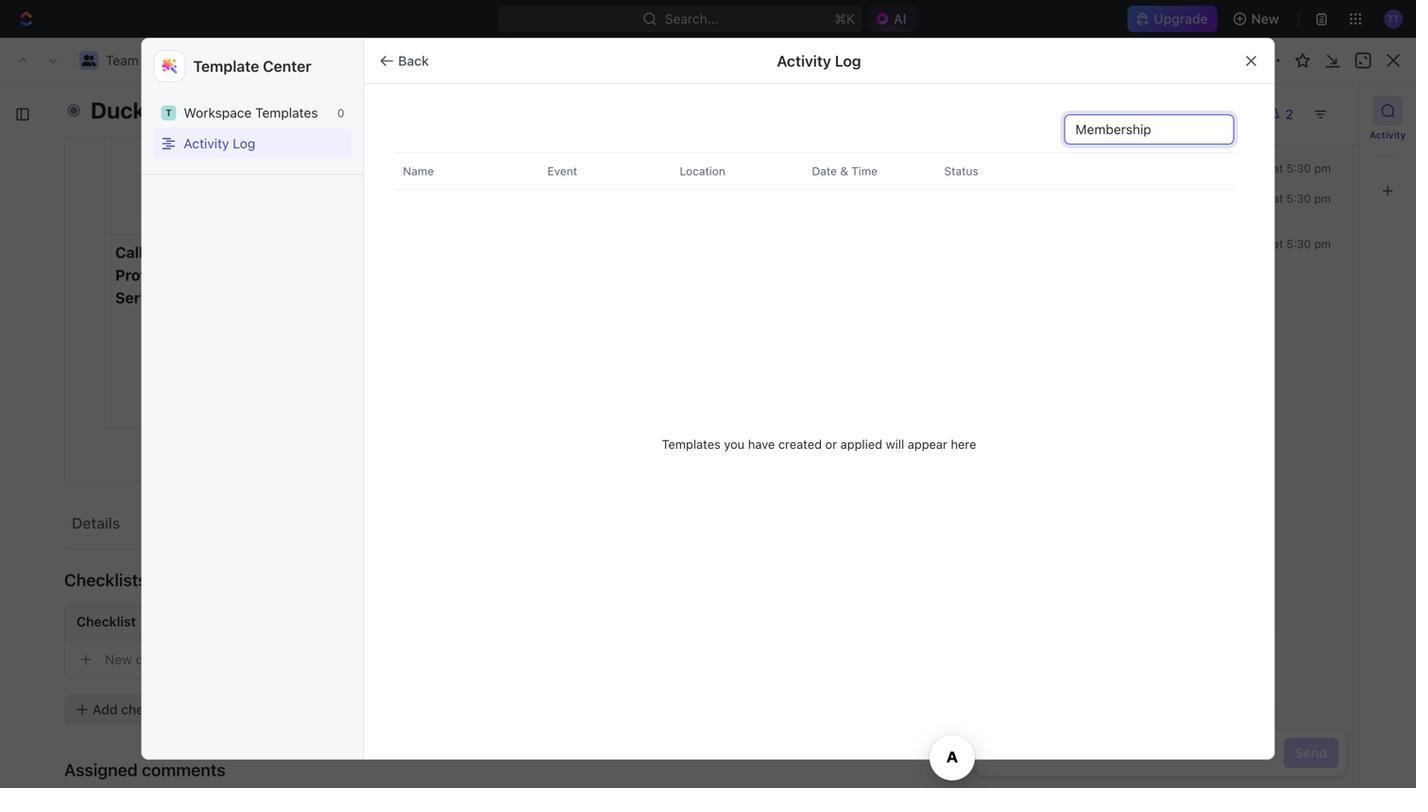Task type: describe. For each thing, give the bounding box(es) containing it.
can inside by setting up a trap cage with food inside, ducks can walk in, then get trapped.
[[302, 164, 327, 182]]

required.
[[399, 164, 460, 182]]

1 yesterday at 5:30 pm from the top
[[1218, 162, 1332, 175]]

1 horizontal spatial activity
[[777, 52, 832, 70]]

calling professional services
[[115, 243, 210, 307]]

project 2 link up setting
[[268, 52, 323, 68]]

3 yesterday at 5:30 pm from the top
[[1218, 237, 1332, 251]]

0 vertical spatial add
[[1280, 121, 1305, 137]]

1 horizontal spatial user group image
[[82, 55, 96, 66]]

upgrade link
[[1128, 6, 1218, 32]]

0 horizontal spatial project 2
[[45, 113, 158, 144]]

0 vertical spatial activity log
[[777, 52, 862, 70]]

t
[[166, 107, 172, 118]]

get
[[312, 187, 334, 205]]

search
[[1117, 175, 1161, 191]]

progress
[[85, 268, 146, 281]]

bird-
[[399, 96, 433, 114]]

2 5:30 from the top
[[1287, 192, 1312, 205]]

by setting up a trap cage with food inside, ducks can walk in, then get trapped.
[[257, 96, 365, 227]]

&
[[841, 164, 849, 178]]

Search tasks... text field
[[1182, 215, 1371, 243]]

project up setting
[[268, 52, 312, 68]]

automations
[[1255, 52, 1334, 68]]

activity inside activity log button
[[184, 136, 229, 151]]

2 up setting
[[287, 52, 295, 68]]

calendar link
[[196, 170, 256, 197]]

1 vertical spatial add task
[[98, 395, 154, 411]]

templates
[[255, 105, 318, 121]]

projects link up duck capture mehtods
[[199, 52, 249, 68]]

cage inside bird-friendly trap cage and some duck food are required.
[[399, 119, 432, 137]]

new button
[[1226, 4, 1291, 34]]

checklists
[[64, 570, 147, 590]]

Filter activity... text field
[[1076, 115, 1224, 144]]

assigned comments
[[64, 760, 226, 780]]

cage
[[115, 119, 153, 137]]

task left 1
[[98, 329, 127, 345]]

location
[[680, 164, 726, 178]]

task down task 1
[[98, 362, 127, 378]]

upgrade
[[1154, 11, 1209, 26]]

some
[[466, 119, 503, 137]]

gantt
[[359, 175, 394, 191]]

workspace templates
[[184, 105, 318, 121]]

professional
[[115, 266, 206, 284]]

duck capture mehtods
[[91, 97, 334, 123]]

new checklist item
[[105, 652, 220, 667]]

automations button
[[1245, 46, 1343, 75]]

task 2
[[98, 362, 139, 378]]

cage inside by setting up a trap cage with food inside, ducks can walk in, then get trapped.
[[289, 119, 322, 137]]

task down task 2
[[126, 395, 154, 411]]

1 team from the left
[[35, 52, 68, 68]]

name
[[403, 164, 434, 178]]

board link
[[124, 170, 165, 197]]

date & time
[[812, 164, 878, 178]]

checklist for new
[[136, 652, 190, 667]]

safe
[[308, 357, 337, 375]]

date & time column header
[[792, 153, 928, 189]]

team space link up using
[[106, 52, 180, 68]]

services
[[115, 289, 179, 307]]

in,
[[257, 187, 273, 205]]

status
[[945, 164, 979, 178]]

0 horizontal spatial the
[[270, 243, 292, 261]]

bird-friendly trap cage and some duck food are required.
[[399, 96, 520, 182]]

center
[[263, 57, 312, 75]]

trap
[[173, 96, 206, 114]]

checklist
[[77, 614, 136, 630]]

are inside if the above methods are unsuccessful, calling professionals can ensure safe capture of the duck.
[[321, 266, 343, 284]]

hide button
[[1170, 170, 1228, 197]]

3 / from the left
[[257, 52, 261, 68]]

assigned
[[64, 760, 138, 780]]

task up the customize at the right top of page
[[1309, 121, 1337, 137]]

task 1 link
[[94, 323, 372, 351]]

project up board link
[[45, 113, 130, 144]]

send
[[1296, 745, 1328, 761]]

in progress
[[70, 268, 146, 281]]

1 space from the left
[[71, 52, 110, 68]]

and
[[436, 119, 462, 137]]

duck
[[399, 141, 432, 159]]

walk
[[331, 164, 361, 182]]

activity log inside button
[[184, 136, 256, 151]]

1 team space from the left
[[35, 52, 110, 68]]

by
[[257, 96, 275, 114]]

event
[[548, 164, 578, 178]]

grid containing name
[[395, 152, 1244, 736]]

send button
[[1285, 738, 1339, 768]]

professionals
[[257, 334, 348, 352]]

name column header
[[395, 153, 531, 189]]

add checklist
[[93, 702, 177, 717]]

1 yesterday from the top
[[1218, 162, 1270, 175]]

gantt link
[[356, 170, 394, 197]]

trapped.
[[257, 209, 315, 227]]

setting
[[279, 96, 326, 114]]

project 2 link up "by"
[[215, 49, 300, 72]]

1 vertical spatial add
[[98, 395, 123, 411]]

0 vertical spatial add task button
[[1269, 114, 1349, 145]]

task 2 link
[[94, 356, 372, 384]]

projects for projects
[[149, 52, 199, 68]]

mehtods
[[240, 97, 334, 123]]

if
[[257, 243, 266, 261]]

workspace
[[184, 105, 252, 121]]

projects for projects / project 2
[[199, 52, 249, 68]]

terry turtle's workspace, , element
[[161, 105, 176, 120]]

⌘k
[[835, 11, 855, 26]]

back
[[398, 53, 429, 69]]

calendar
[[200, 175, 256, 191]]

board
[[128, 175, 165, 191]]

comments
[[142, 760, 226, 780]]

trap inside bird-friendly trap cage and some duck food are required.
[[488, 96, 516, 114]]

duck.
[[257, 402, 295, 420]]

add inside add checklist button
[[93, 702, 118, 717]]

0 horizontal spatial user group image
[[18, 56, 30, 65]]

details
[[72, 514, 120, 532]]

3 at from the top
[[1274, 237, 1284, 251]]

food for trap
[[257, 141, 288, 159]]



Task type: locate. For each thing, give the bounding box(es) containing it.
are inside bird-friendly trap cage and some duck food are required.
[[472, 141, 493, 159]]

1 vertical spatial new
[[105, 652, 132, 667]]

0 horizontal spatial log
[[233, 136, 256, 151]]

team
[[35, 52, 68, 68], [106, 52, 139, 68]]

customize
[[1256, 175, 1322, 191]]

projects / project 2
[[199, 52, 323, 68]]

1 pm from the top
[[1315, 162, 1332, 175]]

project 2 up "by"
[[239, 52, 295, 68]]

task 1
[[98, 329, 137, 345]]

2
[[287, 52, 295, 68], [315, 52, 323, 68], [136, 113, 152, 144], [130, 362, 139, 378]]

add task
[[1280, 121, 1337, 137], [98, 395, 154, 411]]

1 horizontal spatial a
[[351, 96, 359, 114]]

add up assigned
[[93, 702, 118, 717]]

1 horizontal spatial new
[[1252, 11, 1280, 26]]

log down the ⌘k
[[835, 52, 862, 70]]

details button
[[64, 506, 128, 541]]

capture
[[257, 379, 310, 397]]

space up using
[[142, 52, 180, 68]]

0 horizontal spatial new
[[105, 652, 132, 667]]

trap inside by setting up a trap cage with food inside, ducks can walk in, then get trapped.
[[257, 119, 285, 137]]

new for new checklist item
[[105, 652, 132, 667]]

a left trap
[[161, 96, 170, 114]]

a inside by setting up a trap cage with food inside, ducks can walk in, then get trapped.
[[351, 96, 359, 114]]

row containing event
[[527, 152, 1235, 190]]

0 horizontal spatial food
[[257, 141, 288, 159]]

0 horizontal spatial space
[[71, 52, 110, 68]]

2 down 1
[[130, 362, 139, 378]]

checklist down 'new checklist item' on the left of the page
[[121, 702, 177, 717]]

add task button up the customize at the right top of page
[[1269, 114, 1349, 145]]

1 horizontal spatial space
[[142, 52, 180, 68]]

1 horizontal spatial activity log
[[777, 52, 862, 70]]

project 2 left t
[[45, 113, 158, 144]]

1 horizontal spatial cage
[[399, 119, 432, 137]]

0 vertical spatial yesterday at 5:30 pm
[[1218, 162, 1332, 175]]

activity log down the ⌘k
[[777, 52, 862, 70]]

2 left t
[[136, 113, 152, 144]]

0 horizontal spatial activity log
[[184, 136, 256, 151]]

1 horizontal spatial food
[[436, 141, 468, 159]]

activity log button
[[154, 128, 352, 159]]

date
[[812, 164, 837, 178]]

1
[[130, 329, 137, 345]]

the right of
[[331, 379, 353, 397]]

0 vertical spatial yesterday
[[1218, 162, 1270, 175]]

1 cage from the left
[[289, 119, 322, 137]]

cage
[[289, 119, 322, 137], [399, 119, 432, 137]]

food up ducks
[[257, 141, 288, 159]]

3 yesterday from the top
[[1218, 237, 1270, 251]]

1 vertical spatial add task button
[[90, 392, 162, 414]]

1 horizontal spatial trap
[[488, 96, 516, 114]]

1 vertical spatial are
[[321, 266, 343, 284]]

/
[[118, 52, 122, 68], [208, 52, 211, 68], [257, 52, 261, 68]]

0 horizontal spatial cage
[[289, 119, 322, 137]]

1 vertical spatial activity log
[[184, 136, 256, 151]]

2 horizontal spatial /
[[257, 52, 261, 68]]

then
[[277, 187, 308, 205]]

2 pm from the top
[[1315, 192, 1332, 205]]

0 vertical spatial trap
[[488, 96, 516, 114]]

calling
[[257, 311, 301, 329]]

2 vertical spatial 5:30
[[1287, 237, 1312, 251]]

1 horizontal spatial log
[[835, 52, 862, 70]]

0 vertical spatial at
[[1274, 162, 1284, 175]]

at up the customize at the right top of page
[[1274, 162, 1284, 175]]

can down inside,
[[302, 164, 327, 182]]

back button
[[372, 46, 441, 76]]

1 vertical spatial can
[[352, 334, 377, 352]]

0 vertical spatial checklist
[[136, 652, 190, 667]]

yesterday down hide
[[1218, 192, 1270, 205]]

team space
[[35, 52, 110, 68], [106, 52, 180, 68]]

activity log
[[777, 52, 862, 70], [184, 136, 256, 151]]

0 horizontal spatial activity
[[184, 136, 229, 151]]

team space link
[[11, 49, 114, 72], [106, 52, 180, 68]]

2 space from the left
[[142, 52, 180, 68]]

2 projects from the left
[[199, 52, 249, 68]]

/ left center
[[257, 52, 261, 68]]

0 vertical spatial the
[[270, 243, 292, 261]]

log down workspace templates
[[233, 136, 256, 151]]

1 vertical spatial 5:30
[[1287, 192, 1312, 205]]

add
[[1280, 121, 1305, 137], [98, 395, 123, 411], [93, 702, 118, 717]]

2 food from the left
[[436, 141, 468, 159]]

project up "by"
[[239, 52, 283, 68]]

0 horizontal spatial a
[[161, 96, 170, 114]]

new inside button
[[1252, 11, 1280, 26]]

add task down task 2
[[98, 395, 154, 411]]

food
[[257, 141, 288, 159], [436, 141, 468, 159]]

log inside activity log button
[[233, 136, 256, 151]]

task
[[1309, 121, 1337, 137], [98, 329, 127, 345], [98, 362, 127, 378], [126, 395, 154, 411]]

calling
[[115, 243, 166, 261]]

add checklist button
[[64, 695, 189, 725]]

projects link up trap
[[126, 49, 204, 72]]

above
[[296, 243, 337, 261]]

yesterday at 5:30 pm
[[1218, 162, 1332, 175], [1218, 192, 1332, 205], [1218, 237, 1332, 251]]

cage down setting
[[289, 119, 322, 137]]

template center
[[193, 57, 312, 75]]

1 horizontal spatial are
[[472, 141, 493, 159]]

1 horizontal spatial team
[[106, 52, 139, 68]]

0 vertical spatial are
[[472, 141, 493, 159]]

duck
[[91, 97, 145, 123]]

0 horizontal spatial add task button
[[90, 392, 162, 414]]

can inside if the above methods are unsuccessful, calling professionals can ensure safe capture of the duck.
[[352, 334, 377, 352]]

unsuccessful,
[[257, 289, 352, 307]]

add down task 2
[[98, 395, 123, 411]]

yesterday down customize "button"
[[1218, 237, 1270, 251]]

are
[[472, 141, 493, 159], [321, 266, 343, 284]]

event column header
[[527, 153, 663, 189]]

1 / from the left
[[118, 52, 122, 68]]

3 5:30 from the top
[[1287, 237, 1312, 251]]

1 vertical spatial at
[[1274, 192, 1284, 205]]

task sidebar navigation tab list
[[1368, 95, 1409, 206]]

if the above methods are unsuccessful, calling professionals can ensure safe capture of the duck.
[[257, 243, 381, 420]]

the
[[270, 243, 292, 261], [331, 379, 353, 397]]

0 horizontal spatial add task
[[98, 395, 154, 411]]

at down the customize at the right top of page
[[1274, 192, 1284, 205]]

food inside by setting up a trap cage with food inside, ducks can walk in, then get trapped.
[[257, 141, 288, 159]]

team space link up duck
[[11, 49, 114, 72]]

using
[[115, 96, 157, 114]]

friendly
[[433, 96, 484, 114]]

1 a from the left
[[161, 96, 170, 114]]

add task up the customize at the right top of page
[[1280, 121, 1337, 137]]

1 vertical spatial trap
[[257, 119, 285, 137]]

checklist left item
[[136, 652, 190, 667]]

2 horizontal spatial activity
[[1370, 129, 1407, 140]]

yesterday at 5:30 pm down customize "button"
[[1218, 237, 1332, 251]]

pm
[[1315, 162, 1332, 175], [1315, 192, 1332, 205], [1315, 237, 1332, 251]]

1 vertical spatial project 2
[[45, 113, 158, 144]]

5:30
[[1287, 162, 1312, 175], [1287, 192, 1312, 205], [1287, 237, 1312, 251]]

2 vertical spatial add
[[93, 702, 118, 717]]

1 horizontal spatial project 2
[[239, 52, 295, 68]]

1 food from the left
[[257, 141, 288, 159]]

log
[[835, 52, 862, 70], [233, 136, 256, 151]]

new
[[1252, 11, 1280, 26], [105, 652, 132, 667]]

1 5:30 from the top
[[1287, 162, 1312, 175]]

a inside using a trap cage
[[161, 96, 170, 114]]

2 a from the left
[[351, 96, 359, 114]]

up
[[330, 96, 347, 114]]

grid
[[395, 152, 1244, 736]]

/ up duck capture mehtods
[[208, 52, 211, 68]]

projects up duck capture mehtods
[[199, 52, 249, 68]]

2 yesterday at 5:30 pm from the top
[[1218, 192, 1332, 205]]

status column header
[[924, 153, 1060, 189]]

methods
[[257, 266, 317, 284]]

yesterday
[[1218, 162, 1270, 175], [1218, 192, 1270, 205], [1218, 237, 1270, 251]]

with
[[326, 119, 355, 137]]

1 horizontal spatial the
[[331, 379, 353, 397]]

search...
[[665, 11, 719, 26]]

new for new
[[1252, 11, 1280, 26]]

new down checklist
[[105, 652, 132, 667]]

time
[[852, 164, 878, 178]]

yesterday at 5:30 pm down the customize at the right top of page
[[1218, 192, 1332, 205]]

0 vertical spatial pm
[[1315, 162, 1332, 175]]

location column header
[[659, 153, 795, 189]]

are down some
[[472, 141, 493, 159]]

using a trap cage
[[115, 96, 210, 137]]

0 horizontal spatial /
[[118, 52, 122, 68]]

2 right center
[[315, 52, 323, 68]]

capture
[[150, 97, 236, 123]]

2 cage from the left
[[399, 119, 432, 137]]

template
[[193, 57, 259, 75]]

row
[[527, 152, 1235, 190]]

can right "professionals"
[[352, 334, 377, 352]]

1 vertical spatial pm
[[1315, 192, 1332, 205]]

0
[[337, 106, 345, 119]]

cage up duck
[[399, 119, 432, 137]]

1 projects from the left
[[149, 52, 199, 68]]

a
[[161, 96, 170, 114], [351, 96, 359, 114]]

ducks
[[257, 164, 298, 182]]

customize button
[[1231, 170, 1328, 197]]

checklists button
[[64, 558, 888, 603]]

add task button down task 2
[[90, 392, 162, 414]]

space
[[71, 52, 110, 68], [142, 52, 180, 68]]

2 at from the top
[[1274, 192, 1284, 205]]

team space up duck
[[35, 52, 110, 68]]

search button
[[1093, 170, 1167, 197]]

3 pm from the top
[[1315, 237, 1332, 251]]

ensure
[[257, 357, 304, 375]]

1 vertical spatial checklist
[[121, 702, 177, 717]]

1 horizontal spatial can
[[352, 334, 377, 352]]

0 horizontal spatial team
[[35, 52, 68, 68]]

2 vertical spatial at
[[1274, 237, 1284, 251]]

user group image
[[82, 55, 96, 66], [18, 56, 30, 65]]

food down 'and'
[[436, 141, 468, 159]]

hide
[[1193, 175, 1222, 191]]

0 vertical spatial new
[[1252, 11, 1280, 26]]

1 at from the top
[[1274, 162, 1284, 175]]

2 team space from the left
[[106, 52, 180, 68]]

2 team from the left
[[106, 52, 139, 68]]

table
[[291, 175, 324, 191]]

item
[[194, 652, 220, 667]]

/ up using
[[118, 52, 122, 68]]

2 / from the left
[[208, 52, 211, 68]]

2 vertical spatial yesterday at 5:30 pm
[[1218, 237, 1332, 251]]

1 vertical spatial log
[[233, 136, 256, 151]]

yesterday at 5:30 pm up the customize at the right top of page
[[1218, 162, 1332, 175]]

at down customize "button"
[[1274, 237, 1284, 251]]

are down above
[[321, 266, 343, 284]]

task sidebar content section
[[962, 84, 1359, 788]]

1 vertical spatial yesterday
[[1218, 192, 1270, 205]]

a right the 0 at the top left of page
[[351, 96, 359, 114]]

1 horizontal spatial add task button
[[1269, 114, 1349, 145]]

checklist for add
[[121, 702, 177, 717]]

in
[[70, 268, 82, 281]]

food inside bird-friendly trap cage and some duck food are required.
[[436, 141, 468, 159]]

0 vertical spatial 5:30
[[1287, 162, 1312, 175]]

0 vertical spatial can
[[302, 164, 327, 182]]

add up the customize at the right top of page
[[1280, 121, 1305, 137]]

1 vertical spatial yesterday at 5:30 pm
[[1218, 192, 1332, 205]]

space up duck
[[71, 52, 110, 68]]

0 horizontal spatial trap
[[257, 119, 285, 137]]

food for and
[[436, 141, 468, 159]]

2 yesterday from the top
[[1218, 192, 1270, 205]]

the right if
[[270, 243, 292, 261]]

checklist inside button
[[121, 702, 177, 717]]

1 horizontal spatial /
[[208, 52, 211, 68]]

1 vertical spatial the
[[331, 379, 353, 397]]

0 horizontal spatial are
[[321, 266, 343, 284]]

activity log down workspace
[[184, 136, 256, 151]]

yesterday up hide
[[1218, 162, 1270, 175]]

add task button
[[1269, 114, 1349, 145], [90, 392, 162, 414]]

of
[[314, 379, 327, 397]]

0 vertical spatial project 2
[[239, 52, 295, 68]]

activity inside the task sidebar navigation tab list
[[1370, 129, 1407, 140]]

2 vertical spatial yesterday
[[1218, 237, 1270, 251]]

1 horizontal spatial add task
[[1280, 121, 1337, 137]]

0 vertical spatial add task
[[1280, 121, 1337, 137]]

0 horizontal spatial can
[[302, 164, 327, 182]]

trap up some
[[488, 96, 516, 114]]

assigned comments button
[[64, 748, 888, 788]]

team space up using
[[106, 52, 180, 68]]

0 vertical spatial log
[[835, 52, 862, 70]]

2 vertical spatial pm
[[1315, 237, 1332, 251]]

projects up trap
[[149, 52, 199, 68]]

new up automations
[[1252, 11, 1280, 26]]

table link
[[287, 170, 324, 197]]

projects link
[[126, 49, 204, 72], [199, 52, 249, 68]]

trap down "by"
[[257, 119, 285, 137]]

checklist
[[136, 652, 190, 667], [121, 702, 177, 717]]



Task type: vqa. For each thing, say whether or not it's contained in the screenshot.
leftmost ADD TASK button
yes



